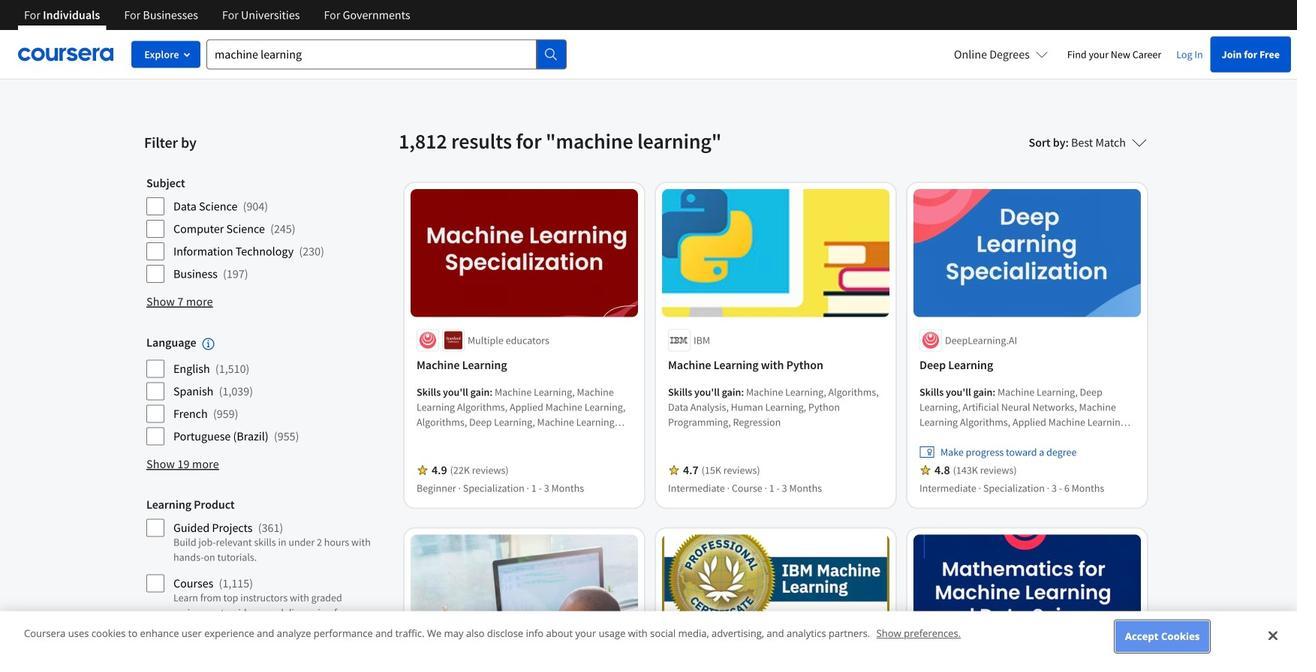 Task type: describe. For each thing, give the bounding box(es) containing it.
banner navigation
[[12, 0, 423, 30]]

2 group from the top
[[146, 335, 372, 449]]

1 group from the top
[[146, 176, 372, 287]]

What do you want to learn? text field
[[207, 39, 537, 69]]



Task type: locate. For each thing, give the bounding box(es) containing it.
information about this filter group image
[[202, 338, 214, 350]]

coursera image
[[18, 42, 113, 66]]

1 vertical spatial group
[[146, 335, 372, 449]]

0 vertical spatial group
[[146, 176, 372, 287]]

privacy alert dialog
[[0, 612, 1298, 665]]

2 vertical spatial group
[[146, 497, 372, 665]]

None search field
[[207, 39, 567, 69]]

3 group from the top
[[146, 497, 372, 665]]

group
[[146, 176, 372, 287], [146, 335, 372, 449], [146, 497, 372, 665]]



Task type: vqa. For each thing, say whether or not it's contained in the screenshot.
1st group from the top
yes



